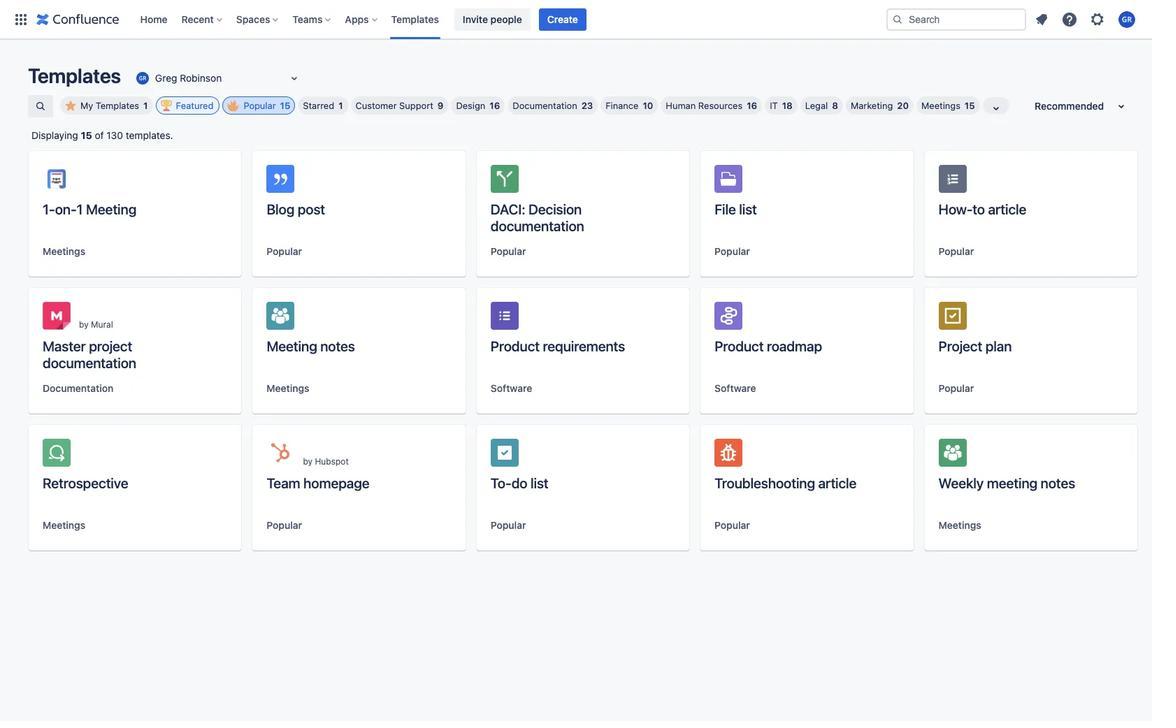 Task type: describe. For each thing, give the bounding box(es) containing it.
0 vertical spatial meeting
[[86, 201, 137, 218]]

displaying 15 of 130 templates.
[[31, 129, 173, 141]]

popular button for blog
[[267, 245, 302, 259]]

popular for troubleshooting article
[[715, 520, 750, 532]]

master
[[43, 339, 86, 355]]

by mural
[[79, 320, 113, 330]]

invite people button
[[455, 8, 531, 30]]

customer
[[356, 100, 397, 111]]

meetings button for weekly meeting notes
[[939, 519, 982, 533]]

people
[[491, 13, 522, 25]]

recommended
[[1035, 100, 1105, 112]]

popular left 'starred'
[[244, 100, 276, 111]]

2 vertical spatial templates
[[96, 100, 139, 111]]

resources
[[699, 100, 743, 111]]

to-
[[491, 476, 512, 492]]

on-
[[55, 201, 77, 218]]

marketing 20
[[851, 100, 909, 111]]

finance 10
[[606, 100, 654, 111]]

spaces button
[[232, 8, 284, 30]]

15 for meetings 15
[[965, 100, 976, 111]]

your profile and preferences image
[[1119, 11, 1136, 28]]

1 vertical spatial meeting
[[267, 339, 317, 355]]

recent button
[[177, 8, 228, 30]]

post
[[298, 201, 325, 218]]

daci: decision documentation
[[491, 201, 585, 234]]

banner containing home
[[0, 0, 1153, 39]]

troubleshooting
[[715, 476, 816, 492]]

1 vertical spatial article
[[819, 476, 857, 492]]

popular for how-to article
[[939, 246, 975, 257]]

product for product roadmap
[[715, 339, 764, 355]]

file
[[715, 201, 736, 218]]

home link
[[136, 8, 172, 30]]

meetings 15
[[922, 100, 976, 111]]

1 vertical spatial templates
[[28, 64, 121, 87]]

requirements
[[543, 339, 625, 355]]

popular button for file
[[715, 245, 750, 259]]

product requirements
[[491, 339, 625, 355]]

star weekly meeting notes image
[[1105, 448, 1121, 464]]

it
[[770, 100, 778, 111]]

1-on-1 meeting
[[43, 201, 137, 218]]

greg
[[155, 72, 177, 84]]

1 horizontal spatial 1
[[143, 100, 148, 111]]

create
[[548, 13, 578, 25]]

by for homepage
[[303, 457, 313, 467]]

search image
[[893, 14, 904, 25]]

popular button for troubleshooting
[[715, 519, 750, 533]]

templates.
[[126, 129, 173, 141]]

legal
[[806, 100, 828, 111]]

recommended button
[[1027, 95, 1139, 118]]

starred
[[303, 100, 334, 111]]

human
[[666, 100, 696, 111]]

130
[[107, 129, 123, 141]]

open search bar image
[[35, 101, 46, 112]]

greg robinson
[[155, 72, 222, 84]]

project
[[939, 339, 983, 355]]

0 horizontal spatial 1
[[77, 201, 83, 218]]

popular button for daci:
[[491, 245, 526, 259]]

Search field
[[887, 8, 1027, 30]]

notification icon image
[[1034, 11, 1051, 28]]

home
[[140, 13, 168, 25]]

file list
[[715, 201, 757, 218]]

it 18
[[770, 100, 793, 111]]

plan
[[986, 339, 1012, 355]]

mural
[[91, 320, 113, 330]]

blog post
[[267, 201, 325, 218]]

teams
[[293, 13, 323, 25]]

product for product requirements
[[491, 339, 540, 355]]

documentation for project
[[43, 355, 136, 371]]

meetings button for meeting notes
[[267, 382, 310, 396]]

invite
[[463, 13, 488, 25]]

0 vertical spatial notes
[[321, 339, 355, 355]]

documentation button
[[43, 382, 113, 396]]

weekly
[[939, 476, 984, 492]]

help icon image
[[1062, 11, 1079, 28]]

spaces
[[236, 13, 270, 25]]

master project documentation
[[43, 339, 136, 371]]

project plan
[[939, 339, 1012, 355]]

to
[[973, 201, 986, 218]]

project
[[89, 339, 132, 355]]

9
[[438, 100, 444, 111]]

documentation 23
[[513, 100, 593, 111]]

2 horizontal spatial 1
[[339, 100, 343, 111]]

appswitcher icon image
[[13, 11, 29, 28]]

apps
[[345, 13, 369, 25]]

documentation for decision
[[491, 218, 585, 234]]

starred 1
[[303, 100, 343, 111]]

popular button for project
[[939, 382, 975, 396]]

homepage
[[304, 476, 370, 492]]

daci:
[[491, 201, 526, 218]]

documentation for documentation 23
[[513, 100, 578, 111]]

more categories image
[[988, 100, 1005, 117]]

my
[[80, 100, 93, 111]]

meeting
[[987, 476, 1038, 492]]

meetings button for retrospective
[[43, 519, 85, 533]]

meetings button for 1-on-1 meeting
[[43, 245, 85, 259]]

popular for team homepage
[[267, 520, 302, 532]]

popular for file list
[[715, 246, 750, 257]]

troubleshooting article
[[715, 476, 857, 492]]

documentation for documentation
[[43, 383, 113, 395]]



Task type: locate. For each thing, give the bounding box(es) containing it.
robinson
[[180, 72, 222, 84]]

1 horizontal spatial product
[[715, 339, 764, 355]]

featured button
[[156, 97, 220, 115]]

1 horizontal spatial list
[[740, 201, 757, 218]]

teams button
[[288, 8, 337, 30]]

popular button for to-
[[491, 519, 526, 533]]

1-
[[43, 201, 55, 218]]

meetings button down meeting notes
[[267, 382, 310, 396]]

1 software button from the left
[[491, 382, 533, 396]]

2 16 from the left
[[747, 100, 758, 111]]

software button for product requirements
[[491, 382, 533, 396]]

meetings button down on-
[[43, 245, 85, 259]]

1 right 1-
[[77, 201, 83, 218]]

0 vertical spatial by
[[79, 320, 89, 330]]

to-do list
[[491, 476, 549, 492]]

documentation down 'decision'
[[491, 218, 585, 234]]

1
[[143, 100, 148, 111], [339, 100, 343, 111], [77, 201, 83, 218]]

meetings for weekly
[[939, 520, 982, 532]]

popular for daci: decision documentation
[[491, 246, 526, 257]]

popular button down how-
[[939, 245, 975, 259]]

popular down how-
[[939, 246, 975, 257]]

settings icon image
[[1090, 11, 1107, 28]]

software
[[491, 383, 533, 395], [715, 383, 757, 395]]

0 vertical spatial article
[[989, 201, 1027, 218]]

1 horizontal spatial article
[[989, 201, 1027, 218]]

meeting notes
[[267, 339, 355, 355]]

featured
[[176, 100, 214, 111]]

popular for project plan
[[939, 383, 975, 395]]

0 horizontal spatial documentation
[[43, 355, 136, 371]]

15 left the more categories icon
[[965, 100, 976, 111]]

0 horizontal spatial 15
[[81, 129, 92, 141]]

popular button
[[267, 245, 302, 259], [491, 245, 526, 259], [715, 245, 750, 259], [939, 245, 975, 259], [939, 382, 975, 396], [267, 519, 302, 533], [491, 519, 526, 533], [715, 519, 750, 533]]

1 horizontal spatial software button
[[715, 382, 757, 396]]

0 horizontal spatial by
[[79, 320, 89, 330]]

meeting
[[86, 201, 137, 218], [267, 339, 317, 355]]

1 horizontal spatial 16
[[747, 100, 758, 111]]

1 vertical spatial by
[[303, 457, 313, 467]]

2 software button from the left
[[715, 382, 757, 396]]

design 16
[[456, 100, 500, 111]]

retrospective
[[43, 476, 128, 492]]

1 horizontal spatial software
[[715, 383, 757, 395]]

meetings button down weekly at bottom
[[939, 519, 982, 533]]

0 horizontal spatial meeting
[[86, 201, 137, 218]]

1 product from the left
[[491, 339, 540, 355]]

16
[[490, 100, 500, 111], [747, 100, 758, 111]]

0 horizontal spatial software button
[[491, 382, 533, 396]]

blog
[[267, 201, 295, 218]]

popular button for how-
[[939, 245, 975, 259]]

templates inside "global" element
[[391, 13, 439, 25]]

legal 8
[[806, 100, 839, 111]]

0 vertical spatial templates
[[391, 13, 439, 25]]

create link
[[539, 8, 587, 30]]

1 horizontal spatial 15
[[280, 100, 290, 111]]

documentation down project
[[43, 355, 136, 371]]

0 vertical spatial list
[[740, 201, 757, 218]]

1 vertical spatial documentation
[[43, 383, 113, 395]]

templates link
[[387, 8, 443, 30]]

1 vertical spatial notes
[[1041, 476, 1076, 492]]

popular button down team
[[267, 519, 302, 533]]

15
[[280, 100, 290, 111], [965, 100, 976, 111], [81, 129, 92, 141]]

popular down project
[[939, 383, 975, 395]]

1 horizontal spatial documentation
[[513, 100, 578, 111]]

popular button down the troubleshooting
[[715, 519, 750, 533]]

15 for displaying 15 of 130 templates.
[[81, 129, 92, 141]]

how-
[[939, 201, 973, 218]]

customer support 9
[[356, 100, 444, 111]]

1 vertical spatial list
[[531, 476, 549, 492]]

1 up templates.
[[143, 100, 148, 111]]

share link image
[[1082, 448, 1099, 464]]

invite people
[[463, 13, 522, 25]]

popular for to-do list
[[491, 520, 526, 532]]

article
[[989, 201, 1027, 218], [819, 476, 857, 492]]

team
[[267, 476, 300, 492]]

0 vertical spatial documentation
[[491, 218, 585, 234]]

1 horizontal spatial documentation
[[491, 218, 585, 234]]

1 horizontal spatial meeting
[[267, 339, 317, 355]]

of
[[95, 129, 104, 141]]

displaying
[[31, 129, 78, 141]]

popular button down the blog
[[267, 245, 302, 259]]

1 vertical spatial documentation
[[43, 355, 136, 371]]

2 product from the left
[[715, 339, 764, 355]]

0 horizontal spatial documentation
[[43, 383, 113, 395]]

recent
[[182, 13, 214, 25]]

popular down daci:
[[491, 246, 526, 257]]

software button for product roadmap
[[715, 382, 757, 396]]

meetings down on-
[[43, 246, 85, 257]]

0 vertical spatial documentation
[[513, 100, 578, 111]]

templates right apps popup button
[[391, 13, 439, 25]]

popular
[[244, 100, 276, 111], [267, 246, 302, 257], [491, 246, 526, 257], [715, 246, 750, 257], [939, 246, 975, 257], [939, 383, 975, 395], [267, 520, 302, 532], [491, 520, 526, 532], [715, 520, 750, 532]]

by left "mural"
[[79, 320, 89, 330]]

how-to article
[[939, 201, 1027, 218]]

popular down team
[[267, 520, 302, 532]]

software button down product roadmap
[[715, 382, 757, 396]]

1 horizontal spatial notes
[[1041, 476, 1076, 492]]

documentation left 23
[[513, 100, 578, 111]]

templates up 130
[[96, 100, 139, 111]]

list right file
[[740, 201, 757, 218]]

2 horizontal spatial 15
[[965, 100, 976, 111]]

hubspot
[[315, 457, 349, 467]]

notes
[[321, 339, 355, 355], [1041, 476, 1076, 492]]

documentation down master project documentation
[[43, 383, 113, 395]]

documentation
[[491, 218, 585, 234], [43, 355, 136, 371]]

15 left of
[[81, 129, 92, 141]]

meetings down retrospective
[[43, 520, 85, 532]]

10
[[643, 100, 654, 111]]

documentation
[[513, 100, 578, 111], [43, 383, 113, 395]]

popular button down daci:
[[491, 245, 526, 259]]

software for product requirements
[[491, 383, 533, 395]]

0 horizontal spatial article
[[819, 476, 857, 492]]

popular down file list
[[715, 246, 750, 257]]

templates up the my
[[28, 64, 121, 87]]

0 horizontal spatial 16
[[490, 100, 500, 111]]

decision
[[529, 201, 582, 218]]

popular button for team
[[267, 519, 302, 533]]

meetings button down retrospective
[[43, 519, 85, 533]]

0 horizontal spatial product
[[491, 339, 540, 355]]

global element
[[8, 0, 884, 39]]

software for product roadmap
[[715, 383, 757, 395]]

meetings for 1-
[[43, 246, 85, 257]]

None text field
[[134, 71, 137, 85]]

8
[[833, 100, 839, 111]]

popular button down file list
[[715, 245, 750, 259]]

meetings for meeting
[[267, 383, 310, 395]]

23
[[582, 100, 593, 111]]

templates
[[391, 13, 439, 25], [28, 64, 121, 87], [96, 100, 139, 111]]

by up team homepage
[[303, 457, 313, 467]]

meetings down weekly at bottom
[[939, 520, 982, 532]]

open image
[[286, 70, 303, 87]]

confluence image
[[36, 11, 119, 28], [36, 11, 119, 28]]

1 16 from the left
[[490, 100, 500, 111]]

do
[[512, 476, 528, 492]]

roadmap
[[767, 339, 823, 355]]

apps button
[[341, 8, 383, 30]]

popular button down project
[[939, 382, 975, 396]]

team homepage
[[267, 476, 370, 492]]

product left the requirements
[[491, 339, 540, 355]]

by for project
[[79, 320, 89, 330]]

human resources 16
[[666, 100, 758, 111]]

by hubspot
[[303, 457, 349, 467]]

15 down open icon
[[280, 100, 290, 111]]

software down product requirements
[[491, 383, 533, 395]]

popular button down the to-
[[491, 519, 526, 533]]

product left roadmap
[[715, 339, 764, 355]]

my templates
[[80, 100, 139, 111]]

popular for blog post
[[267, 246, 302, 257]]

1 horizontal spatial by
[[303, 457, 313, 467]]

18
[[783, 100, 793, 111]]

1 software from the left
[[491, 383, 533, 395]]

meetings down meeting notes
[[267, 383, 310, 395]]

0 horizontal spatial notes
[[321, 339, 355, 355]]

banner
[[0, 0, 1153, 39]]

finance
[[606, 100, 639, 111]]

popular down the blog
[[267, 246, 302, 257]]

meetings button
[[43, 245, 85, 259], [267, 382, 310, 396], [43, 519, 85, 533], [939, 519, 982, 533]]

0 horizontal spatial list
[[531, 476, 549, 492]]

16 left it on the right top
[[747, 100, 758, 111]]

design
[[456, 100, 486, 111]]

product
[[491, 339, 540, 355], [715, 339, 764, 355]]

software button down product requirements
[[491, 382, 533, 396]]

list right do at the left bottom of the page
[[531, 476, 549, 492]]

1 right 'starred'
[[339, 100, 343, 111]]

20
[[898, 100, 909, 111]]

support
[[399, 100, 434, 111]]

weekly meeting notes
[[939, 476, 1076, 492]]

0 horizontal spatial software
[[491, 383, 533, 395]]

software down product roadmap
[[715, 383, 757, 395]]

16 right design
[[490, 100, 500, 111]]

product roadmap
[[715, 339, 823, 355]]

marketing
[[851, 100, 894, 111]]

popular down the to-
[[491, 520, 526, 532]]

2 software from the left
[[715, 383, 757, 395]]

meetings right 20
[[922, 100, 961, 111]]

popular down the troubleshooting
[[715, 520, 750, 532]]



Task type: vqa. For each thing, say whether or not it's contained in the screenshot.


